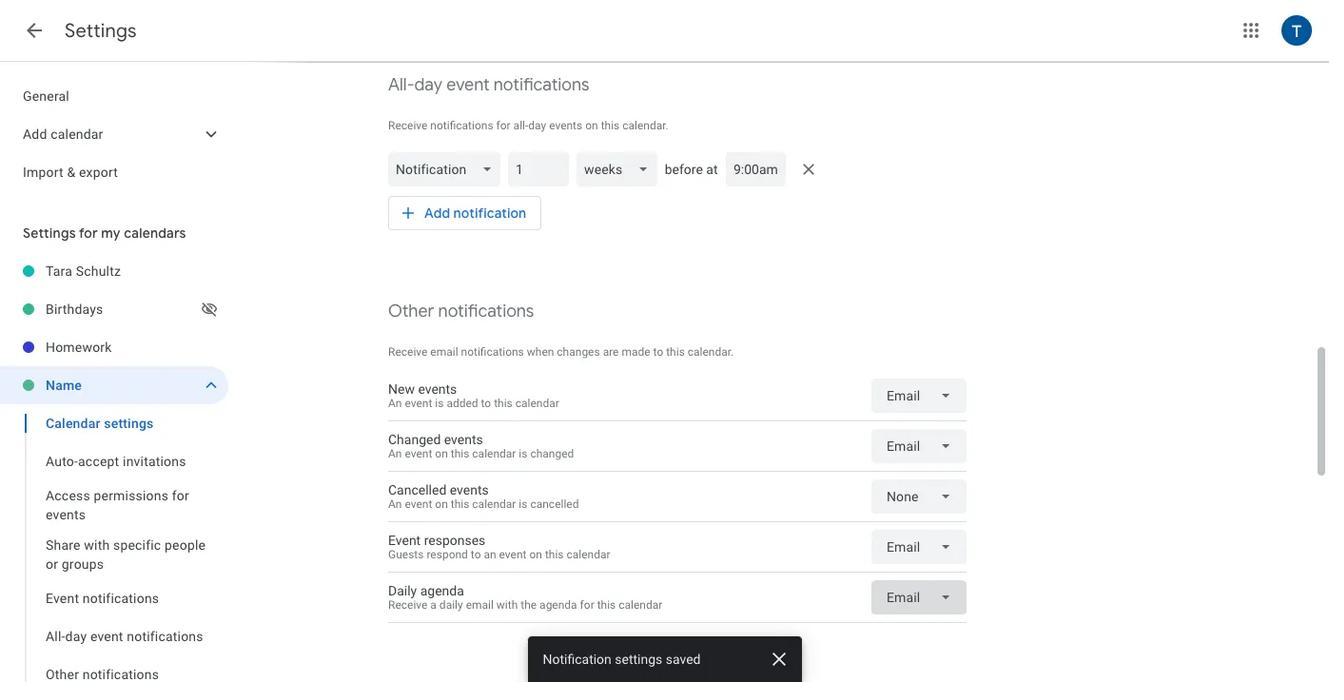 Task type: locate. For each thing, give the bounding box(es) containing it.
groups
[[62, 557, 104, 572]]

is inside cancelled events an event on this calendar is cancelled
[[519, 498, 528, 511]]

1 vertical spatial receive
[[388, 345, 428, 359]]

all-
[[388, 74, 415, 96], [46, 629, 65, 644]]

calendar down when
[[516, 397, 559, 410]]

event inside "group"
[[46, 591, 79, 606]]

settings right go back image
[[65, 19, 137, 43]]

group
[[0, 404, 228, 682]]

name link
[[46, 366, 194, 404]]

0 vertical spatial all-day event notifications
[[388, 74, 589, 96]]

0 vertical spatial settings
[[65, 19, 137, 43]]

event inside event responses guests respond to an event on this calendar
[[388, 533, 421, 548]]

receive inside the daily agenda receive a daily email with the agenda for this calendar
[[388, 599, 428, 612]]

on up cancelled
[[435, 447, 448, 461]]

None field
[[388, 152, 509, 187], [577, 152, 665, 187], [872, 379, 967, 413], [872, 429, 967, 463], [872, 480, 967, 514], [872, 530, 967, 564], [872, 581, 967, 615], [388, 152, 509, 187], [577, 152, 665, 187], [872, 379, 967, 413], [872, 429, 967, 463], [872, 480, 967, 514], [872, 530, 967, 564], [872, 581, 967, 615]]

1 horizontal spatial calendar.
[[688, 345, 734, 359]]

0 horizontal spatial with
[[84, 538, 110, 553]]

this up responses
[[451, 498, 470, 511]]

calendar.
[[623, 119, 669, 132], [688, 345, 734, 359]]

for left my
[[79, 225, 98, 242]]

email inside the daily agenda receive a daily email with the agenda for this calendar
[[466, 599, 494, 612]]

1 horizontal spatial with
[[497, 599, 518, 612]]

2 vertical spatial receive
[[388, 599, 428, 612]]

guests
[[388, 548, 424, 561]]

for left all-
[[496, 119, 511, 132]]

calendar. right made
[[688, 345, 734, 359]]

0 horizontal spatial event
[[46, 591, 79, 606]]

this inside event responses guests respond to an event on this calendar
[[545, 548, 564, 561]]

0 horizontal spatial add
[[23, 127, 47, 142]]

with
[[84, 538, 110, 553], [497, 599, 518, 612]]

0 vertical spatial with
[[84, 538, 110, 553]]

with inside share with specific people or groups
[[84, 538, 110, 553]]

agenda
[[420, 583, 464, 599], [540, 599, 577, 612]]

0 vertical spatial is
[[435, 397, 444, 410]]

all-day event notifications
[[388, 74, 589, 96], [46, 629, 203, 644]]

an up changed
[[388, 397, 402, 410]]

calendar down cancelled
[[567, 548, 611, 561]]

1 vertical spatial all-
[[46, 629, 65, 644]]

1 vertical spatial is
[[519, 447, 528, 461]]

calendar. up 1 week before at 9am element
[[623, 119, 669, 132]]

event right an
[[499, 548, 527, 561]]

invitations
[[123, 454, 186, 469]]

0 horizontal spatial settings
[[104, 416, 154, 431]]

events down access
[[46, 507, 86, 522]]

0 vertical spatial an
[[388, 397, 402, 410]]

1 horizontal spatial all-day event notifications
[[388, 74, 589, 96]]

calendar inside 'tree'
[[51, 127, 103, 142]]

1 receive from the top
[[388, 119, 428, 132]]

settings heading
[[65, 19, 137, 43]]

0 vertical spatial settings
[[104, 416, 154, 431]]

daily
[[388, 583, 417, 599]]

on right all-
[[585, 119, 598, 132]]

go back image
[[23, 19, 46, 42]]

event down or at the bottom of page
[[46, 591, 79, 606]]

calendar up event responses guests respond to an event on this calendar
[[472, 498, 516, 511]]

export
[[79, 165, 118, 180]]

for
[[496, 119, 511, 132], [79, 225, 98, 242], [172, 488, 189, 503], [580, 599, 594, 612]]

to left an
[[471, 548, 481, 561]]

add inside "button"
[[424, 205, 450, 222]]

with left "the"
[[497, 599, 518, 612]]

1 vertical spatial add
[[424, 205, 450, 222]]

notification
[[454, 205, 527, 222]]

event inside event responses guests respond to an event on this calendar
[[499, 548, 527, 561]]

1 vertical spatial email
[[466, 599, 494, 612]]

to inside event responses guests respond to an event on this calendar
[[471, 548, 481, 561]]

access permissions for events
[[46, 488, 189, 522]]

2 receive from the top
[[388, 345, 428, 359]]

calendar
[[51, 127, 103, 142], [516, 397, 559, 410], [472, 447, 516, 461], [472, 498, 516, 511], [567, 548, 611, 561], [619, 599, 663, 612]]

is left added
[[435, 397, 444, 410]]

1 vertical spatial with
[[497, 599, 518, 612]]

an up cancelled
[[388, 447, 402, 461]]

settings
[[65, 19, 137, 43], [23, 225, 76, 242]]

this inside changed events an event on this calendar is changed
[[451, 447, 470, 461]]

is
[[435, 397, 444, 410], [519, 447, 528, 461], [519, 498, 528, 511]]

is left cancelled
[[519, 498, 528, 511]]

an inside changed events an event on this calendar is changed
[[388, 447, 402, 461]]

events right new on the left bottom
[[418, 382, 457, 397]]

calendar inside cancelled events an event on this calendar is cancelled
[[472, 498, 516, 511]]

2 vertical spatial an
[[388, 498, 402, 511]]

responses
[[424, 533, 486, 548]]

0 horizontal spatial all-day event notifications
[[46, 629, 203, 644]]

2 vertical spatial is
[[519, 498, 528, 511]]

for inside the daily agenda receive a daily email with the agenda for this calendar
[[580, 599, 594, 612]]

2 an from the top
[[388, 447, 402, 461]]

an up guests
[[388, 498, 402, 511]]

email right daily
[[466, 599, 494, 612]]

1 horizontal spatial settings
[[615, 652, 663, 667]]

0 vertical spatial all-
[[388, 74, 415, 96]]

event inside "group"
[[90, 629, 123, 644]]

notifications
[[494, 74, 589, 96], [430, 119, 494, 132], [438, 301, 534, 323], [461, 345, 524, 359], [83, 591, 159, 606], [127, 629, 203, 644]]

add
[[23, 127, 47, 142], [424, 205, 450, 222]]

0 horizontal spatial all-
[[46, 629, 65, 644]]

1 horizontal spatial add
[[424, 205, 450, 222]]

an inside new events an event is added to this calendar
[[388, 397, 402, 410]]

is left changed
[[519, 447, 528, 461]]

1 horizontal spatial day
[[415, 74, 443, 96]]

event up changed
[[405, 397, 432, 410]]

events down added
[[444, 432, 483, 447]]

name
[[46, 378, 82, 393]]

import
[[23, 165, 64, 180]]

0 vertical spatial to
[[653, 345, 664, 359]]

events
[[549, 119, 583, 132], [418, 382, 457, 397], [444, 432, 483, 447], [450, 482, 489, 498], [46, 507, 86, 522]]

daily
[[440, 599, 463, 612]]

tara
[[46, 264, 72, 279]]

0 vertical spatial event
[[388, 533, 421, 548]]

this down cancelled
[[545, 548, 564, 561]]

tree
[[0, 77, 228, 191]]

to right added
[[481, 397, 491, 410]]

auto-
[[46, 454, 78, 469]]

an inside cancelled events an event on this calendar is cancelled
[[388, 498, 402, 511]]

0 vertical spatial add
[[23, 127, 47, 142]]

0 horizontal spatial day
[[65, 629, 87, 644]]

event for event responses guests respond to an event on this calendar
[[388, 533, 421, 548]]

this
[[601, 119, 620, 132], [666, 345, 685, 359], [494, 397, 513, 410], [451, 447, 470, 461], [451, 498, 470, 511], [545, 548, 564, 561], [597, 599, 616, 612]]

event down event notifications
[[90, 629, 123, 644]]

settings for my calendars
[[23, 225, 186, 242]]

with up 'groups' at the left of the page
[[84, 538, 110, 553]]

daily agenda receive a daily email with the agenda for this calendar
[[388, 583, 663, 612]]

to
[[653, 345, 664, 359], [481, 397, 491, 410], [471, 548, 481, 561]]

notification settings saved
[[543, 652, 701, 667]]

changed
[[388, 432, 441, 447]]

add notification button
[[388, 190, 542, 236]]

Time of day text field
[[733, 160, 778, 179]]

this inside the daily agenda receive a daily email with the agenda for this calendar
[[597, 599, 616, 612]]

on up responses
[[435, 498, 448, 511]]

email
[[430, 345, 458, 359], [466, 599, 494, 612]]

2 vertical spatial day
[[65, 629, 87, 644]]

homework link
[[46, 328, 228, 366]]

settings left saved in the right of the page
[[615, 652, 663, 667]]

event up responses
[[405, 498, 432, 511]]

notifications up new events an event is added to this calendar
[[461, 345, 524, 359]]

general
[[23, 89, 69, 104]]

event for event notifications
[[46, 591, 79, 606]]

1 vertical spatial event
[[46, 591, 79, 606]]

events inside cancelled events an event on this calendar is cancelled
[[450, 482, 489, 498]]

1 vertical spatial calendar.
[[688, 345, 734, 359]]

this up the notification settings saved
[[597, 599, 616, 612]]

birthdays
[[46, 302, 103, 317]]

settings
[[104, 416, 154, 431], [615, 652, 663, 667]]

1 vertical spatial settings
[[615, 652, 663, 667]]

3 an from the top
[[388, 498, 402, 511]]

1 horizontal spatial event
[[388, 533, 421, 548]]

add up import
[[23, 127, 47, 142]]

1 horizontal spatial all-
[[388, 74, 415, 96]]

settings inside tree
[[104, 416, 154, 431]]

notifications down event notifications
[[127, 629, 203, 644]]

calendar up cancelled events an event on this calendar is cancelled
[[472, 447, 516, 461]]

2 horizontal spatial day
[[528, 119, 546, 132]]

calendar settings
[[46, 416, 154, 431]]

1 vertical spatial settings
[[23, 225, 76, 242]]

settings for my calendars tree
[[0, 252, 228, 682]]

calendar up &
[[51, 127, 103, 142]]

tree containing general
[[0, 77, 228, 191]]

on up the daily agenda receive a daily email with the agenda for this calendar
[[530, 548, 542, 561]]

event
[[446, 74, 490, 96], [405, 397, 432, 410], [405, 447, 432, 461], [405, 498, 432, 511], [499, 548, 527, 561], [90, 629, 123, 644]]

1 vertical spatial an
[[388, 447, 402, 461]]

receive
[[388, 119, 428, 132], [388, 345, 428, 359], [388, 599, 428, 612]]

1 vertical spatial day
[[528, 119, 546, 132]]

to right made
[[653, 345, 664, 359]]

tara schultz tree item
[[0, 252, 228, 290]]

add left notification
[[424, 205, 450, 222]]

agenda right "the"
[[540, 599, 577, 612]]

an for changed events
[[388, 447, 402, 461]]

1 vertical spatial to
[[481, 397, 491, 410]]

people
[[165, 538, 206, 553]]

is for changed events
[[519, 447, 528, 461]]

on
[[585, 119, 598, 132], [435, 447, 448, 461], [435, 498, 448, 511], [530, 548, 542, 561]]

for down invitations
[[172, 488, 189, 503]]

&
[[67, 165, 76, 180]]

all-day event notifications up all-
[[388, 74, 589, 96]]

event left respond
[[388, 533, 421, 548]]

this right changed
[[451, 447, 470, 461]]

email down other notifications
[[430, 345, 458, 359]]

0 vertical spatial receive
[[388, 119, 428, 132]]

settings up tara
[[23, 225, 76, 242]]

receive notifications for all-day events on this calendar.
[[388, 119, 669, 132]]

add for add notification
[[424, 205, 450, 222]]

0 horizontal spatial email
[[430, 345, 458, 359]]

notification
[[543, 652, 612, 667]]

settings down name link
[[104, 416, 154, 431]]

event
[[388, 533, 421, 548], [46, 591, 79, 606]]

all-day event notifications down event notifications
[[46, 629, 203, 644]]

1 horizontal spatial email
[[466, 599, 494, 612]]

1 vertical spatial all-day event notifications
[[46, 629, 203, 644]]

an
[[388, 397, 402, 410], [388, 447, 402, 461], [388, 498, 402, 511]]

event responses guests respond to an event on this calendar
[[388, 533, 611, 561]]

events inside changed events an event on this calendar is changed
[[444, 432, 483, 447]]

add inside 'tree'
[[23, 127, 47, 142]]

when
[[527, 345, 554, 359]]

notifications left all-
[[430, 119, 494, 132]]

is inside changed events an event on this calendar is changed
[[519, 447, 528, 461]]

all- inside settings for my calendars tree
[[46, 629, 65, 644]]

birthdays tree item
[[0, 290, 228, 328]]

for up notification
[[580, 599, 594, 612]]

this right added
[[494, 397, 513, 410]]

1 an from the top
[[388, 397, 402, 410]]

0 horizontal spatial calendar.
[[623, 119, 669, 132]]

is for cancelled events
[[519, 498, 528, 511]]

2 vertical spatial to
[[471, 548, 481, 561]]

this up 1 week before at 9am element
[[601, 119, 620, 132]]

event up cancelled
[[405, 447, 432, 461]]

other notifications
[[388, 301, 534, 323]]

new events an event is added to this calendar
[[388, 382, 559, 410]]

1 week before at 9am element
[[388, 148, 967, 190]]

on inside cancelled events an event on this calendar is cancelled
[[435, 498, 448, 511]]

day
[[415, 74, 443, 96], [528, 119, 546, 132], [65, 629, 87, 644]]

0 horizontal spatial agenda
[[420, 583, 464, 599]]

this inside cancelled events an event on this calendar is cancelled
[[451, 498, 470, 511]]

Weeks in advance for notification number field
[[516, 152, 562, 187]]

respond
[[427, 548, 468, 561]]

made
[[622, 345, 651, 359]]

agenda down respond
[[420, 583, 464, 599]]

3 receive from the top
[[388, 599, 428, 612]]

calendar up the notification settings saved
[[619, 599, 663, 612]]

events down changed events an event on this calendar is changed
[[450, 482, 489, 498]]

an for new events
[[388, 397, 402, 410]]

events inside new events an event is added to this calendar
[[418, 382, 457, 397]]



Task type: describe. For each thing, give the bounding box(es) containing it.
an for cancelled events
[[388, 498, 402, 511]]

with inside the daily agenda receive a daily email with the agenda for this calendar
[[497, 599, 518, 612]]

event up receive notifications for all-day events on this calendar.
[[446, 74, 490, 96]]

or
[[46, 557, 58, 572]]

day inside settings for my calendars tree
[[65, 629, 87, 644]]

are
[[603, 345, 619, 359]]

0 vertical spatial day
[[415, 74, 443, 96]]

at
[[706, 162, 718, 177]]

accept
[[78, 454, 119, 469]]

a
[[430, 599, 437, 612]]

notifications up when
[[438, 301, 534, 323]]

changed
[[530, 447, 574, 461]]

receive email notifications when changes are made to this calendar.
[[388, 345, 734, 359]]

receive for all-
[[388, 119, 428, 132]]

settings for settings for my calendars
[[23, 225, 76, 242]]

0 vertical spatial email
[[430, 345, 458, 359]]

the
[[521, 599, 537, 612]]

add calendar
[[23, 127, 103, 142]]

calendar inside changed events an event on this calendar is changed
[[472, 447, 516, 461]]

access
[[46, 488, 90, 503]]

calendar inside the daily agenda receive a daily email with the agenda for this calendar
[[619, 599, 663, 612]]

notifications down share with specific people or groups
[[83, 591, 159, 606]]

1 horizontal spatial agenda
[[540, 599, 577, 612]]

0 vertical spatial calendar.
[[623, 119, 669, 132]]

changes
[[557, 345, 600, 359]]

new
[[388, 382, 415, 397]]

event inside cancelled events an event on this calendar is cancelled
[[405, 498, 432, 511]]

changed events an event on this calendar is changed
[[388, 432, 574, 461]]

group containing calendar settings
[[0, 404, 228, 682]]

saved
[[666, 652, 701, 667]]

settings for settings
[[65, 19, 137, 43]]

on inside event responses guests respond to an event on this calendar
[[530, 548, 542, 561]]

add for add calendar
[[23, 127, 47, 142]]

cancelled
[[388, 482, 447, 498]]

all-
[[514, 119, 528, 132]]

event notifications
[[46, 591, 159, 606]]

add notification
[[424, 205, 527, 222]]

events inside 'access permissions for events'
[[46, 507, 86, 522]]

this right made
[[666, 345, 685, 359]]

for inside 'access permissions for events'
[[172, 488, 189, 503]]

on inside changed events an event on this calendar is changed
[[435, 447, 448, 461]]

events for new events
[[418, 382, 457, 397]]

an
[[484, 548, 496, 561]]

other
[[388, 301, 434, 323]]

this inside new events an event is added to this calendar
[[494, 397, 513, 410]]

before
[[665, 162, 703, 177]]

auto-accept invitations
[[46, 454, 186, 469]]

share with specific people or groups
[[46, 538, 206, 572]]

settings for calendar
[[104, 416, 154, 431]]

calendar
[[46, 416, 100, 431]]

settings for notification
[[615, 652, 663, 667]]

birthdays link
[[46, 290, 198, 328]]

added
[[447, 397, 478, 410]]

schultz
[[76, 264, 121, 279]]

notifications up receive notifications for all-day events on this calendar.
[[494, 74, 589, 96]]

specific
[[113, 538, 161, 553]]

events for cancelled events
[[450, 482, 489, 498]]

cancelled
[[530, 498, 579, 511]]

events for changed events
[[444, 432, 483, 447]]

my
[[101, 225, 121, 242]]

cancelled events an event on this calendar is cancelled
[[388, 482, 579, 511]]

permissions
[[94, 488, 169, 503]]

receive for other
[[388, 345, 428, 359]]

events right all-
[[549, 119, 583, 132]]

before at
[[665, 162, 718, 177]]

all-day event notifications inside settings for my calendars tree
[[46, 629, 203, 644]]

to inside new events an event is added to this calendar
[[481, 397, 491, 410]]

tara schultz
[[46, 264, 121, 279]]

import & export
[[23, 165, 118, 180]]

is inside new events an event is added to this calendar
[[435, 397, 444, 410]]

event inside new events an event is added to this calendar
[[405, 397, 432, 410]]

calendar inside event responses guests respond to an event on this calendar
[[567, 548, 611, 561]]

homework
[[46, 340, 112, 355]]

event inside changed events an event on this calendar is changed
[[405, 447, 432, 461]]

share
[[46, 538, 81, 553]]

name tree item
[[0, 366, 228, 404]]

homework tree item
[[0, 328, 228, 366]]

calendar inside new events an event is added to this calendar
[[516, 397, 559, 410]]

calendars
[[124, 225, 186, 242]]



Task type: vqa. For each thing, say whether or not it's contained in the screenshot.


